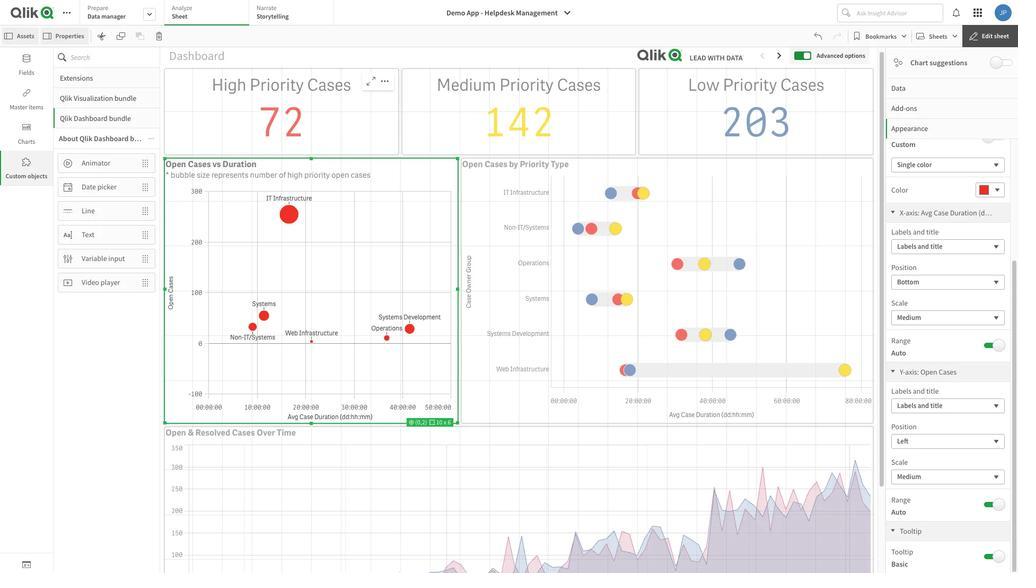 Task type: locate. For each thing, give the bounding box(es) containing it.
add-ons
[[892, 103, 918, 113]]

title
[[927, 227, 940, 237], [927, 386, 940, 396]]

dashboard down visualization
[[74, 113, 108, 123]]

open left the by
[[463, 159, 483, 170]]

open
[[332, 170, 349, 180]]

triangle bottom image
[[887, 369, 901, 374]]

Search text field
[[71, 47, 160, 67]]

1 vertical spatial data
[[892, 83, 906, 93]]

about
[[59, 134, 78, 143]]

cases inside appearance tab panel
[[940, 367, 957, 377]]

1 vertical spatial move image
[[136, 226, 155, 244]]

of
[[279, 170, 286, 180]]

data inside tab
[[892, 83, 906, 93]]

1 horizontal spatial data
[[892, 83, 906, 93]]

qlik for qlik dashboard bundle
[[60, 113, 72, 123]]

labels for y-
[[892, 386, 912, 396]]

2 labels and title from the top
[[892, 386, 940, 396]]

range auto up tooltip basic
[[892, 495, 911, 517]]

appearance tab
[[887, 118, 1019, 139]]

bundle for qlik dashboard bundle
[[109, 113, 131, 123]]

1 vertical spatial labels
[[892, 386, 912, 396]]

text
[[82, 230, 94, 239]]

position
[[892, 263, 917, 272], [892, 422, 917, 431]]

custom inside appearance tab panel
[[892, 140, 916, 149]]

0 horizontal spatial custom
[[6, 172, 26, 180]]

0 vertical spatial scale
[[892, 298, 909, 308]]

delete image
[[155, 32, 163, 40]]

open for open cases by priority type
[[463, 159, 483, 170]]

scale for y-axis: open cases
[[892, 457, 909, 467]]

appearance tab panel
[[887, 102, 1019, 573]]

over
[[257, 427, 275, 438]]

suggestions
[[930, 58, 968, 67]]

labels down 'x-'
[[892, 227, 912, 237]]

date
[[82, 182, 96, 192]]

tooltip
[[901, 526, 922, 536], [892, 547, 914, 557]]

2 vertical spatial qlik
[[80, 134, 92, 143]]

helpdesk
[[485, 8, 515, 18]]

0 vertical spatial triangle bottom image
[[887, 210, 901, 215]]

time
[[277, 427, 296, 438]]

app
[[467, 8, 480, 18]]

0 horizontal spatial duration
[[223, 159, 257, 170]]

2 and from the top
[[914, 386, 926, 396]]

extensions
[[60, 73, 93, 83]]

1 vertical spatial scale
[[892, 457, 909, 467]]

by
[[510, 159, 519, 170]]

0 vertical spatial custom
[[892, 140, 916, 149]]

and down y-axis: open cases
[[914, 386, 926, 396]]

qlik
[[60, 93, 72, 103], [60, 113, 72, 123], [80, 134, 92, 143]]

storytelling
[[257, 12, 289, 20]]

data tab
[[887, 78, 1019, 98]]

bundle
[[115, 93, 137, 103], [109, 113, 131, 123], [130, 134, 153, 143]]

about qlik dashboard bundle
[[59, 134, 153, 143]]

1 range auto from the top
[[892, 336, 911, 358]]

animator
[[82, 158, 110, 168]]

1 vertical spatial dashboard
[[94, 134, 129, 143]]

3 move image from the top
[[136, 250, 155, 268]]

custom down the puzzle icon
[[6, 172, 26, 180]]

1 vertical spatial tooltip
[[892, 547, 914, 557]]

0 vertical spatial range auto
[[892, 336, 911, 358]]

1 horizontal spatial custom
[[892, 140, 916, 149]]

custom inside button
[[6, 172, 26, 180]]

priority inside high priority cases 72
[[250, 74, 304, 96]]

1 range from the top
[[892, 336, 911, 345]]

labels for x-
[[892, 227, 912, 237]]

options
[[845, 51, 866, 59]]

tooltip basic
[[892, 547, 914, 569]]

open inside open cases vs duration * bubble size represents number of high priority open cases
[[166, 159, 186, 170]]

undo image
[[815, 32, 823, 40]]

variable input
[[82, 254, 125, 263]]

triangle bottom image up tooltip basic
[[887, 528, 901, 533]]

cases inside "medium priority cases 142"
[[557, 74, 601, 96]]

variables image
[[22, 560, 31, 569]]

labels and title down y-
[[892, 386, 940, 396]]

qlik visualization bundle
[[60, 93, 137, 103]]

&
[[188, 427, 194, 438]]

master items
[[10, 103, 43, 111]]

tab list
[[80, 0, 338, 27], [54, 67, 160, 573]]

2 auto from the top
[[892, 507, 907, 517]]

data down prepare
[[88, 12, 100, 20]]

priority
[[250, 74, 304, 96], [500, 74, 554, 96], [723, 74, 778, 96], [520, 159, 550, 170]]

labels down y-
[[892, 386, 912, 396]]

0 vertical spatial dashboard
[[74, 113, 108, 123]]

2 triangle bottom image from the top
[[887, 528, 901, 533]]

1 auto from the top
[[892, 348, 907, 358]]

2 scale from the top
[[892, 457, 909, 467]]

database image
[[22, 54, 31, 63]]

more information image
[[148, 128, 154, 149]]

application
[[0, 0, 1019, 573]]

1 position from the top
[[892, 263, 917, 272]]

duration right vs
[[223, 159, 257, 170]]

1 vertical spatial qlik
[[60, 113, 72, 123]]

1 vertical spatial labels and title
[[892, 386, 940, 396]]

bundle up qlik dashboard bundle 'tab'
[[115, 93, 137, 103]]

1 title from the top
[[927, 227, 940, 237]]

move image
[[136, 154, 155, 172], [136, 226, 155, 244]]

1 triangle bottom image from the top
[[887, 210, 901, 215]]

1 horizontal spatial duration
[[951, 208, 978, 218]]

auto for y-axis: open cases
[[892, 507, 907, 517]]

open left size
[[166, 159, 186, 170]]

tooltip up tooltip basic
[[901, 526, 922, 536]]

142
[[483, 96, 555, 149]]

1 scale from the top
[[892, 298, 909, 308]]

title for avg
[[927, 227, 940, 237]]

priority for 72
[[250, 74, 304, 96]]

range for x-axis: avg case duration (dd:hh:mm)
[[892, 336, 911, 345]]

1 move image from the top
[[136, 154, 155, 172]]

high priority cases 72
[[212, 74, 351, 149]]

prepare data manager
[[88, 4, 126, 20]]

medium
[[437, 74, 497, 96]]

tooltip up basic on the bottom right of page
[[892, 547, 914, 557]]

(dd:hh:mm)
[[979, 208, 1016, 218]]

axis: right triangle bottom image
[[906, 367, 920, 377]]

1 vertical spatial range auto
[[892, 495, 911, 517]]

management
[[516, 8, 558, 18]]

video
[[82, 278, 99, 287]]

2 range auto from the top
[[892, 495, 911, 517]]

fields button
[[0, 47, 53, 82]]

copy image
[[117, 32, 125, 40]]

1 vertical spatial custom
[[6, 172, 26, 180]]

charts button
[[0, 116, 53, 151]]

1 vertical spatial and
[[914, 386, 926, 396]]

object image
[[22, 123, 31, 132]]

1 vertical spatial position
[[892, 422, 917, 431]]

2 move image from the top
[[136, 226, 155, 244]]

dashboard down qlik dashboard bundle 'tab'
[[94, 134, 129, 143]]

tab list containing prepare
[[80, 0, 338, 27]]

axis: left avg
[[906, 208, 920, 218]]

triangle bottom image down color
[[887, 210, 901, 215]]

cut image
[[97, 32, 106, 40]]

axis:
[[906, 208, 920, 218], [906, 367, 920, 377]]

0 vertical spatial range
[[892, 336, 911, 345]]

low priority cases 203
[[689, 74, 825, 149]]

move image for input
[[136, 250, 155, 268]]

position for x-
[[892, 263, 917, 272]]

add-ons tab
[[887, 98, 1019, 118]]

2 labels from the top
[[892, 386, 912, 396]]

input
[[108, 254, 125, 263]]

bundle inside qlik dashboard bundle 'tab'
[[109, 113, 131, 123]]

appearance
[[892, 124, 929, 133]]

2 move image from the top
[[136, 202, 155, 220]]

prepare
[[88, 4, 108, 12]]

edit
[[983, 32, 994, 40]]

1 vertical spatial bundle
[[109, 113, 131, 123]]

cases
[[307, 74, 351, 96], [557, 74, 601, 96], [781, 74, 825, 96], [188, 159, 211, 170], [485, 159, 508, 170], [940, 367, 957, 377], [232, 427, 255, 438]]

2 vertical spatial bundle
[[130, 134, 153, 143]]

priority for 142
[[500, 74, 554, 96]]

title down y-axis: open cases
[[927, 386, 940, 396]]

qlik up about at left
[[60, 113, 72, 123]]

2 range from the top
[[892, 495, 911, 505]]

priority inside "medium priority cases 142"
[[500, 74, 554, 96]]

open left &
[[166, 427, 186, 438]]

0 vertical spatial auto
[[892, 348, 907, 358]]

auto up y-
[[892, 348, 907, 358]]

0 vertical spatial axis:
[[906, 208, 920, 218]]

qlik right about at left
[[80, 134, 92, 143]]

0 vertical spatial bundle
[[115, 93, 137, 103]]

y-axis: open cases
[[901, 367, 957, 377]]

0 vertical spatial labels and title
[[892, 227, 940, 237]]

0 vertical spatial tooltip
[[901, 526, 922, 536]]

move image for text
[[136, 226, 155, 244]]

qlik dashboard bundle tab
[[54, 108, 160, 128]]

range auto up y-
[[892, 336, 911, 358]]

1 vertical spatial triangle bottom image
[[887, 528, 901, 533]]

move image for player
[[136, 274, 155, 292]]

1 vertical spatial range
[[892, 495, 911, 505]]

0 vertical spatial tab list
[[80, 0, 338, 27]]

1 labels from the top
[[892, 227, 912, 237]]

0 horizontal spatial data
[[88, 12, 100, 20]]

bundle up about qlik dashboard bundle
[[109, 113, 131, 123]]

custom objects
[[6, 172, 48, 180]]

open right y-
[[921, 367, 938, 377]]

next sheet: performance image
[[776, 51, 785, 60]]

1 vertical spatial title
[[927, 386, 940, 396]]

0 vertical spatial duration
[[223, 159, 257, 170]]

custom down appearance
[[892, 140, 916, 149]]

qlik down extensions
[[60, 93, 72, 103]]

title down avg
[[927, 227, 940, 237]]

open for open & resolved cases over time
[[166, 427, 186, 438]]

1 move image from the top
[[136, 178, 155, 196]]

auto
[[892, 348, 907, 358], [892, 507, 907, 517]]

labels and title for avg
[[892, 227, 940, 237]]

4 move image from the top
[[136, 274, 155, 292]]

-
[[481, 8, 483, 18]]

properties
[[56, 32, 84, 40]]

and
[[914, 227, 926, 237], [914, 386, 926, 396]]

1 and from the top
[[914, 227, 926, 237]]

duration inside appearance tab panel
[[951, 208, 978, 218]]

qlik dashboard bundle
[[60, 113, 131, 123]]

qlik inside 'tab'
[[60, 113, 72, 123]]

open
[[166, 159, 186, 170], [463, 159, 483, 170], [921, 367, 938, 377], [166, 427, 186, 438]]

demo app - helpdesk management
[[447, 8, 558, 18]]

1 vertical spatial tab list
[[54, 67, 160, 573]]

1 vertical spatial duration
[[951, 208, 978, 218]]

title for open
[[927, 386, 940, 396]]

position for y-
[[892, 422, 917, 431]]

1 vertical spatial axis:
[[906, 367, 920, 377]]

case
[[934, 208, 949, 218]]

0 vertical spatial data
[[88, 12, 100, 20]]

1 labels and title from the top
[[892, 227, 940, 237]]

range for y-axis: open cases
[[892, 495, 911, 505]]

labels and title down avg
[[892, 227, 940, 237]]

0 vertical spatial labels
[[892, 227, 912, 237]]

triangle bottom image
[[887, 210, 901, 215], [887, 528, 901, 533]]

move image
[[136, 178, 155, 196], [136, 202, 155, 220], [136, 250, 155, 268], [136, 274, 155, 292]]

10
[[436, 418, 443, 426]]

0 vertical spatial title
[[927, 227, 940, 237]]

0 vertical spatial and
[[914, 227, 926, 237]]

data
[[88, 12, 100, 20], [892, 83, 906, 93]]

custom
[[892, 140, 916, 149], [6, 172, 26, 180]]

0 vertical spatial position
[[892, 263, 917, 272]]

application containing 72
[[0, 0, 1019, 573]]

bundle down qlik dashboard bundle 'tab'
[[130, 134, 153, 143]]

basic
[[892, 559, 909, 569]]

analyze sheet
[[172, 4, 192, 20]]

priority inside the low priority cases 203
[[723, 74, 778, 96]]

labels and title
[[892, 227, 940, 237], [892, 386, 940, 396]]

range
[[892, 336, 911, 345], [892, 495, 911, 505]]

0 vertical spatial qlik
[[60, 93, 72, 103]]

visualization
[[74, 93, 113, 103]]

bundle for qlik visualization bundle
[[115, 93, 137, 103]]

y-
[[901, 367, 906, 377]]

qlik for qlik visualization bundle
[[60, 93, 72, 103]]

properties button
[[41, 28, 88, 45]]

narrate storytelling
[[257, 4, 289, 20]]

0 vertical spatial move image
[[136, 154, 155, 172]]

data up 'add-'
[[892, 83, 906, 93]]

1 vertical spatial auto
[[892, 507, 907, 517]]

cases inside the low priority cases 203
[[781, 74, 825, 96]]

2 position from the top
[[892, 422, 917, 431]]

chart
[[911, 58, 929, 67]]

2 title from the top
[[927, 386, 940, 396]]

and down avg
[[914, 227, 926, 237]]

auto up tooltip basic
[[892, 507, 907, 517]]

duration right case
[[951, 208, 978, 218]]



Task type: describe. For each thing, give the bounding box(es) containing it.
vs
[[213, 159, 221, 170]]

sheets button
[[915, 28, 961, 45]]

sheet
[[995, 32, 1010, 40]]

advanced options
[[817, 51, 866, 59]]

move image for picker
[[136, 178, 155, 196]]

number
[[250, 170, 278, 180]]

priority for 203
[[723, 74, 778, 96]]

james peterson image
[[996, 4, 1013, 21]]

axis: for y-
[[906, 367, 920, 377]]

high
[[288, 170, 303, 180]]

open cases by priority type
[[463, 159, 569, 170]]

labels and title for open
[[892, 386, 940, 396]]

date picker
[[82, 182, 117, 192]]

size
[[197, 170, 210, 180]]

bubble
[[171, 170, 195, 180]]

cases inside high priority cases 72
[[307, 74, 351, 96]]

line
[[82, 206, 95, 215]]

avg
[[922, 208, 933, 218]]

represents
[[212, 170, 249, 180]]

edit sheet
[[983, 32, 1010, 40]]

203
[[721, 96, 793, 149]]

sheet
[[172, 12, 188, 20]]

data inside prepare data manager
[[88, 12, 100, 20]]

x-
[[901, 208, 906, 218]]

cases
[[351, 170, 371, 180]]

scatter chart image
[[895, 58, 903, 67]]

chart suggestions
[[911, 58, 968, 67]]

dashboard inside 'tab'
[[74, 113, 108, 123]]

priority
[[305, 170, 330, 180]]

open cases vs duration * bubble size represents number of high priority open cases
[[166, 159, 371, 180]]

type
[[551, 159, 569, 170]]

analyze
[[172, 4, 192, 12]]

sheets
[[930, 32, 948, 40]]

color
[[892, 185, 909, 195]]

variable
[[82, 254, 107, 263]]

medium priority cases 142
[[437, 74, 601, 149]]

6
[[448, 418, 451, 426]]

low
[[689, 74, 720, 96]]

ons
[[907, 103, 918, 113]]

Ask Insight Advisor text field
[[855, 4, 944, 21]]

scale for x-axis: avg case duration (dd:hh:mm)
[[892, 298, 909, 308]]

cases inside open cases vs duration * bubble size represents number of high priority open cases
[[188, 159, 211, 170]]

axis: for x-
[[906, 208, 920, 218]]

edit sheet button
[[963, 25, 1019, 47]]

assets
[[17, 32, 34, 40]]

items
[[29, 103, 43, 111]]

player
[[101, 278, 120, 287]]

open inside appearance tab panel
[[921, 367, 938, 377]]

tooltip for tooltip basic
[[892, 547, 914, 557]]

move image for animator
[[136, 154, 155, 172]]

video player
[[82, 278, 120, 287]]

duration inside open cases vs duration * bubble size represents number of high priority open cases
[[223, 159, 257, 170]]

x
[[444, 418, 447, 426]]

bookmarks
[[866, 32, 897, 40]]

custom for custom
[[892, 140, 916, 149]]

bookmarks button
[[851, 28, 910, 45]]

and for avg
[[914, 227, 926, 237]]

advanced
[[817, 51, 844, 59]]

puzzle image
[[22, 158, 31, 166]]

*
[[166, 170, 169, 180]]

range auto for y-axis: open cases
[[892, 495, 911, 517]]

master
[[10, 103, 27, 111]]

master items button
[[0, 82, 53, 116]]

high
[[212, 74, 247, 96]]

demo
[[447, 8, 466, 18]]

(0,2)
[[414, 418, 430, 426]]

open for open cases vs duration * bubble size represents number of high priority open cases
[[166, 159, 186, 170]]

manager
[[101, 12, 126, 20]]

charts
[[18, 137, 35, 145]]

triangle bottom image for x-axis: avg case duration (dd:hh:mm)
[[887, 210, 901, 215]]

add-
[[892, 103, 907, 113]]

custom for custom objects
[[6, 172, 26, 180]]

tab list containing extensions
[[54, 67, 160, 573]]

narrate
[[257, 4, 277, 12]]

triangle bottom image for tooltip
[[887, 528, 901, 533]]

tooltip for tooltip
[[901, 526, 922, 536]]

resolved
[[196, 427, 230, 438]]

link image
[[22, 89, 31, 97]]

fields
[[19, 68, 34, 76]]

72
[[258, 96, 306, 149]]

custom objects button
[[0, 151, 53, 185]]

picker
[[98, 182, 117, 192]]

objects
[[28, 172, 48, 180]]

and for open
[[914, 386, 926, 396]]

demo app - helpdesk management button
[[440, 4, 578, 21]]

range auto for x-axis: avg case duration (dd:hh:mm)
[[892, 336, 911, 358]]

auto for x-axis: avg case duration (dd:hh:mm)
[[892, 348, 907, 358]]

assets button
[[2, 28, 39, 45]]



Task type: vqa. For each thing, say whether or not it's contained in the screenshot.
the bottommost data.
no



